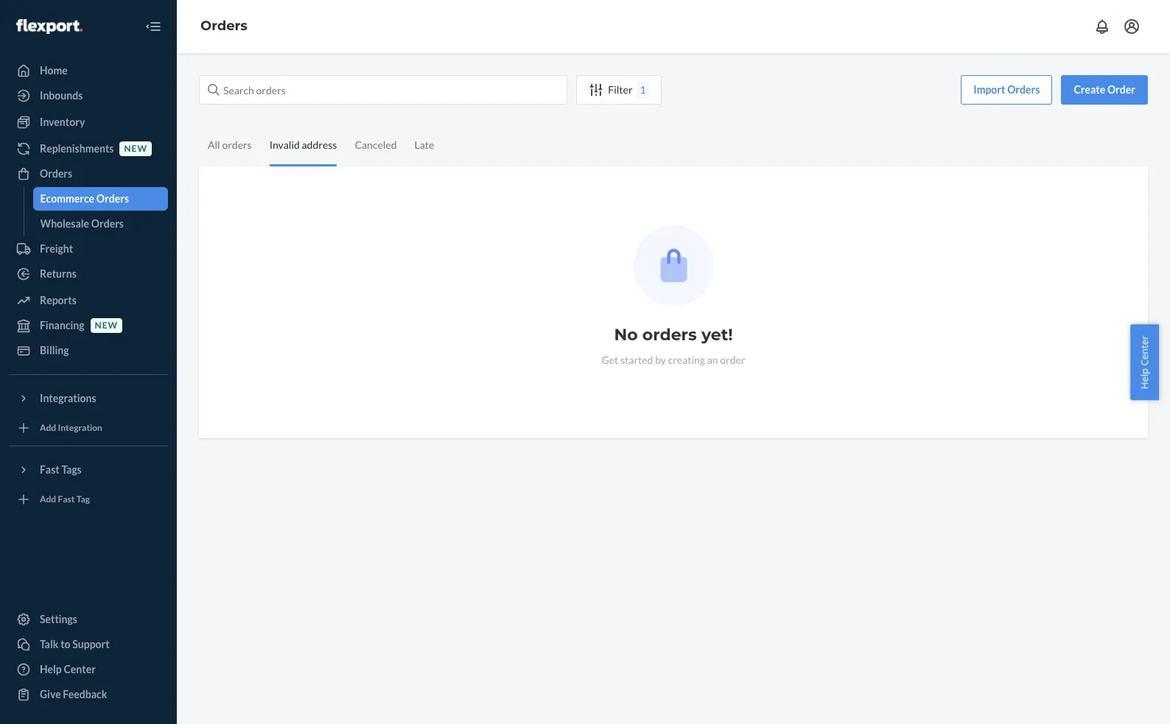 Task type: describe. For each thing, give the bounding box(es) containing it.
create
[[1074, 83, 1106, 96]]

1 vertical spatial orders link
[[9, 162, 168, 186]]

talk to support button
[[9, 633, 168, 657]]

import
[[974, 83, 1006, 96]]

flexport logo image
[[16, 19, 82, 34]]

fast tags button
[[9, 459, 168, 482]]

returns link
[[9, 262, 168, 286]]

canceled
[[355, 139, 397, 151]]

integration
[[58, 423, 102, 434]]

talk to support
[[40, 638, 110, 651]]

replenishments
[[40, 142, 114, 155]]

add integration
[[40, 423, 102, 434]]

1
[[640, 83, 646, 96]]

empty list image
[[634, 226, 714, 306]]

freight link
[[9, 237, 168, 261]]

orders for import orders
[[1008, 83, 1041, 96]]

returns
[[40, 268, 77, 280]]

center inside button
[[1139, 336, 1152, 366]]

talk
[[40, 638, 59, 651]]

tag
[[76, 494, 90, 505]]

fast tags
[[40, 464, 82, 476]]

order
[[1108, 83, 1136, 96]]

no
[[614, 325, 638, 345]]

reports link
[[9, 289, 168, 313]]

fast inside dropdown button
[[40, 464, 60, 476]]

add integration link
[[9, 417, 168, 440]]

add for add integration
[[40, 423, 56, 434]]

0 vertical spatial orders link
[[201, 18, 248, 34]]

ecommerce
[[40, 192, 94, 205]]

filter
[[608, 83, 633, 96]]

yet!
[[702, 325, 733, 345]]

by
[[656, 354, 666, 366]]

all orders
[[208, 139, 252, 151]]

orders for all
[[222, 139, 252, 151]]

address
[[302, 139, 337, 151]]

late
[[415, 139, 435, 151]]

home link
[[9, 59, 168, 83]]

give feedback
[[40, 689, 107, 701]]

inbounds link
[[9, 84, 168, 108]]

feedback
[[63, 689, 107, 701]]

new for replenishments
[[124, 143, 147, 154]]

inbounds
[[40, 89, 83, 102]]

financing
[[40, 319, 84, 332]]

wholesale orders link
[[33, 212, 168, 236]]

all
[[208, 139, 220, 151]]

0 horizontal spatial help
[[40, 664, 62, 676]]

to
[[61, 638, 70, 651]]

get
[[602, 354, 619, 366]]



Task type: locate. For each thing, give the bounding box(es) containing it.
0 vertical spatial help center
[[1139, 336, 1152, 389]]

1 horizontal spatial help center
[[1139, 336, 1152, 389]]

search image
[[208, 84, 220, 96]]

add fast tag
[[40, 494, 90, 505]]

settings
[[40, 613, 77, 626]]

order
[[721, 354, 746, 366]]

inventory
[[40, 116, 85, 128]]

settings link
[[9, 608, 168, 632]]

freight
[[40, 243, 73, 255]]

support
[[72, 638, 110, 651]]

add
[[40, 423, 56, 434], [40, 494, 56, 505]]

0 vertical spatial new
[[124, 143, 147, 154]]

inventory link
[[9, 111, 168, 134]]

tags
[[62, 464, 82, 476]]

1 vertical spatial new
[[95, 320, 118, 331]]

0 horizontal spatial help center
[[40, 664, 96, 676]]

add fast tag link
[[9, 488, 168, 512]]

new down reports 'link'
[[95, 320, 118, 331]]

0 vertical spatial center
[[1139, 336, 1152, 366]]

0 horizontal spatial new
[[95, 320, 118, 331]]

1 vertical spatial help center
[[40, 664, 96, 676]]

1 vertical spatial help
[[40, 664, 62, 676]]

wholesale
[[40, 217, 89, 230]]

create order link
[[1062, 75, 1149, 105]]

0 vertical spatial add
[[40, 423, 56, 434]]

1 horizontal spatial orders
[[643, 325, 697, 345]]

help center inside button
[[1139, 336, 1152, 389]]

0 vertical spatial help
[[1139, 368, 1152, 389]]

orders link
[[201, 18, 248, 34], [9, 162, 168, 186]]

orders for wholesale orders
[[91, 217, 124, 230]]

1 vertical spatial add
[[40, 494, 56, 505]]

invalid address
[[270, 139, 337, 151]]

center
[[1139, 336, 1152, 366], [64, 664, 96, 676]]

help inside button
[[1139, 368, 1152, 389]]

filter 1
[[608, 83, 646, 96]]

orders
[[201, 18, 248, 34], [1008, 83, 1041, 96], [40, 167, 72, 180], [96, 192, 129, 205], [91, 217, 124, 230]]

no orders yet!
[[614, 325, 733, 345]]

creating
[[668, 354, 706, 366]]

1 add from the top
[[40, 423, 56, 434]]

give feedback button
[[9, 683, 168, 707]]

new
[[124, 143, 147, 154], [95, 320, 118, 331]]

orders inside "link"
[[40, 167, 72, 180]]

open notifications image
[[1094, 18, 1112, 35]]

1 horizontal spatial help
[[1139, 368, 1152, 389]]

0 vertical spatial orders
[[222, 139, 252, 151]]

fast left tag
[[58, 494, 75, 505]]

Search orders text field
[[199, 75, 568, 105]]

an
[[708, 354, 719, 366]]

new for financing
[[95, 320, 118, 331]]

add left integration
[[40, 423, 56, 434]]

import orders
[[974, 83, 1041, 96]]

orders up ecommerce
[[40, 167, 72, 180]]

orders link up search image
[[201, 18, 248, 34]]

orders down the ecommerce orders link
[[91, 217, 124, 230]]

0 horizontal spatial orders
[[222, 139, 252, 151]]

add down fast tags
[[40, 494, 56, 505]]

help center link
[[9, 658, 168, 682]]

orders for no
[[643, 325, 697, 345]]

orders up wholesale orders link
[[96, 192, 129, 205]]

home
[[40, 64, 68, 77]]

fast
[[40, 464, 60, 476], [58, 494, 75, 505]]

orders link up ecommerce orders
[[9, 162, 168, 186]]

started
[[621, 354, 654, 366]]

import orders button
[[962, 75, 1053, 105]]

help center
[[1139, 336, 1152, 389], [40, 664, 96, 676]]

reports
[[40, 294, 77, 307]]

1 vertical spatial fast
[[58, 494, 75, 505]]

orders for ecommerce orders
[[96, 192, 129, 205]]

0 horizontal spatial center
[[64, 664, 96, 676]]

1 horizontal spatial new
[[124, 143, 147, 154]]

billing
[[40, 344, 69, 357]]

add for add fast tag
[[40, 494, 56, 505]]

orders
[[222, 139, 252, 151], [643, 325, 697, 345]]

2 add from the top
[[40, 494, 56, 505]]

orders right import
[[1008, 83, 1041, 96]]

get started by creating an order
[[602, 354, 746, 366]]

fast left the tags
[[40, 464, 60, 476]]

ecommerce orders
[[40, 192, 129, 205]]

orders up search image
[[201, 18, 248, 34]]

integrations button
[[9, 387, 168, 411]]

wholesale orders
[[40, 217, 124, 230]]

help center button
[[1131, 325, 1160, 400]]

0 horizontal spatial orders link
[[9, 162, 168, 186]]

give
[[40, 689, 61, 701]]

orders up the get started by creating an order
[[643, 325, 697, 345]]

1 vertical spatial center
[[64, 664, 96, 676]]

ecommerce orders link
[[33, 187, 168, 211]]

1 vertical spatial orders
[[643, 325, 697, 345]]

orders inside "button"
[[1008, 83, 1041, 96]]

billing link
[[9, 339, 168, 363]]

orders right all
[[222, 139, 252, 151]]

1 horizontal spatial center
[[1139, 336, 1152, 366]]

help
[[1139, 368, 1152, 389], [40, 664, 62, 676]]

new down inventory "link"
[[124, 143, 147, 154]]

0 vertical spatial fast
[[40, 464, 60, 476]]

1 horizontal spatial orders link
[[201, 18, 248, 34]]

invalid
[[270, 139, 300, 151]]

close navigation image
[[145, 18, 162, 35]]

open account menu image
[[1124, 18, 1141, 35]]

create order
[[1074, 83, 1136, 96]]

integrations
[[40, 392, 96, 405]]



Task type: vqa. For each thing, say whether or not it's contained in the screenshot.
the top FLEXPORT
no



